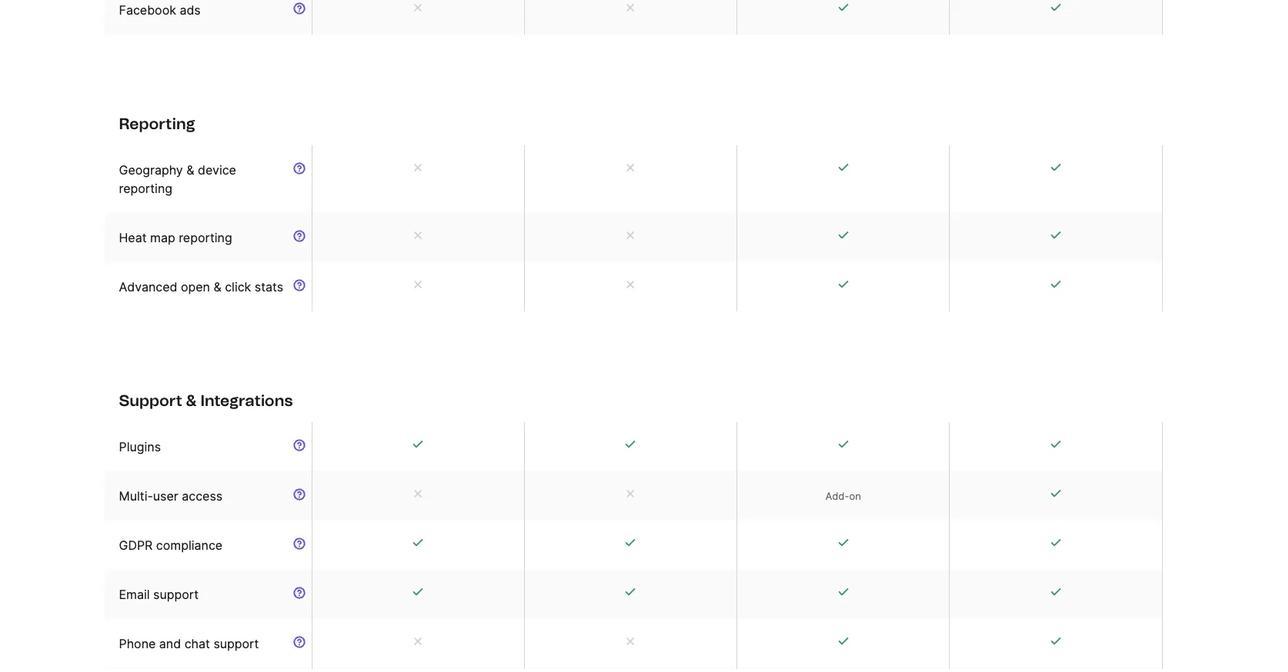 Task type: describe. For each thing, give the bounding box(es) containing it.
advanced open & click stats
[[119, 279, 283, 295]]

chat
[[184, 636, 210, 652]]

click
[[225, 279, 251, 295]]

1 horizontal spatial reporting
[[179, 230, 232, 246]]

geography
[[119, 162, 183, 178]]

phone and chat support
[[119, 636, 259, 652]]

1 vertical spatial support
[[213, 636, 259, 652]]

stats
[[255, 279, 283, 295]]

support & integrations
[[119, 392, 293, 410]]

user
[[153, 489, 178, 504]]

open
[[181, 279, 210, 295]]

map
[[150, 230, 175, 246]]

advanced
[[119, 279, 177, 295]]

on
[[849, 490, 861, 503]]

reporting inside geography & device reporting
[[119, 181, 172, 196]]

compliance
[[156, 538, 223, 553]]

plugins
[[119, 439, 161, 455]]

facebook ads
[[119, 2, 201, 18]]

multi-user access
[[119, 489, 223, 504]]

phone
[[119, 636, 156, 652]]

access
[[182, 489, 223, 504]]

gdpr
[[119, 538, 153, 553]]

heat map reporting
[[119, 230, 232, 246]]



Task type: vqa. For each thing, say whether or not it's contained in the screenshot.
Left___Rvooi image
no



Task type: locate. For each thing, give the bounding box(es) containing it.
device
[[198, 162, 236, 178]]

0 vertical spatial &
[[186, 162, 194, 178]]

& inside geography & device reporting
[[186, 162, 194, 178]]

multi-
[[119, 489, 153, 504]]

0 vertical spatial support
[[153, 587, 199, 603]]

0 vertical spatial reporting
[[119, 181, 172, 196]]

geography & device reporting
[[119, 162, 236, 196]]

0 horizontal spatial reporting
[[119, 181, 172, 196]]

&
[[186, 162, 194, 178], [214, 279, 221, 295], [186, 392, 197, 410]]

& left click at the left of page
[[214, 279, 221, 295]]

email support
[[119, 587, 199, 603]]

gdpr compliance
[[119, 538, 223, 553]]

support right email
[[153, 587, 199, 603]]

ads
[[180, 2, 201, 18]]

1 horizontal spatial support
[[213, 636, 259, 652]]

add-
[[825, 490, 849, 503]]

reporting down geography
[[119, 181, 172, 196]]

add-on
[[825, 490, 861, 503]]

support
[[119, 392, 182, 410]]

1 vertical spatial &
[[214, 279, 221, 295]]

1 vertical spatial reporting
[[179, 230, 232, 246]]

facebook
[[119, 2, 176, 18]]

2 vertical spatial &
[[186, 392, 197, 410]]

0 horizontal spatial support
[[153, 587, 199, 603]]

& for integrations
[[186, 392, 197, 410]]

reporting
[[119, 181, 172, 196], [179, 230, 232, 246]]

& for device
[[186, 162, 194, 178]]

heat
[[119, 230, 147, 246]]

integrations
[[200, 392, 293, 410]]

& right support
[[186, 392, 197, 410]]

support
[[153, 587, 199, 603], [213, 636, 259, 652]]

reporting
[[119, 115, 195, 133]]

and
[[159, 636, 181, 652]]

email
[[119, 587, 150, 603]]

support right the chat
[[213, 636, 259, 652]]

reporting right map
[[179, 230, 232, 246]]

& left device
[[186, 162, 194, 178]]



